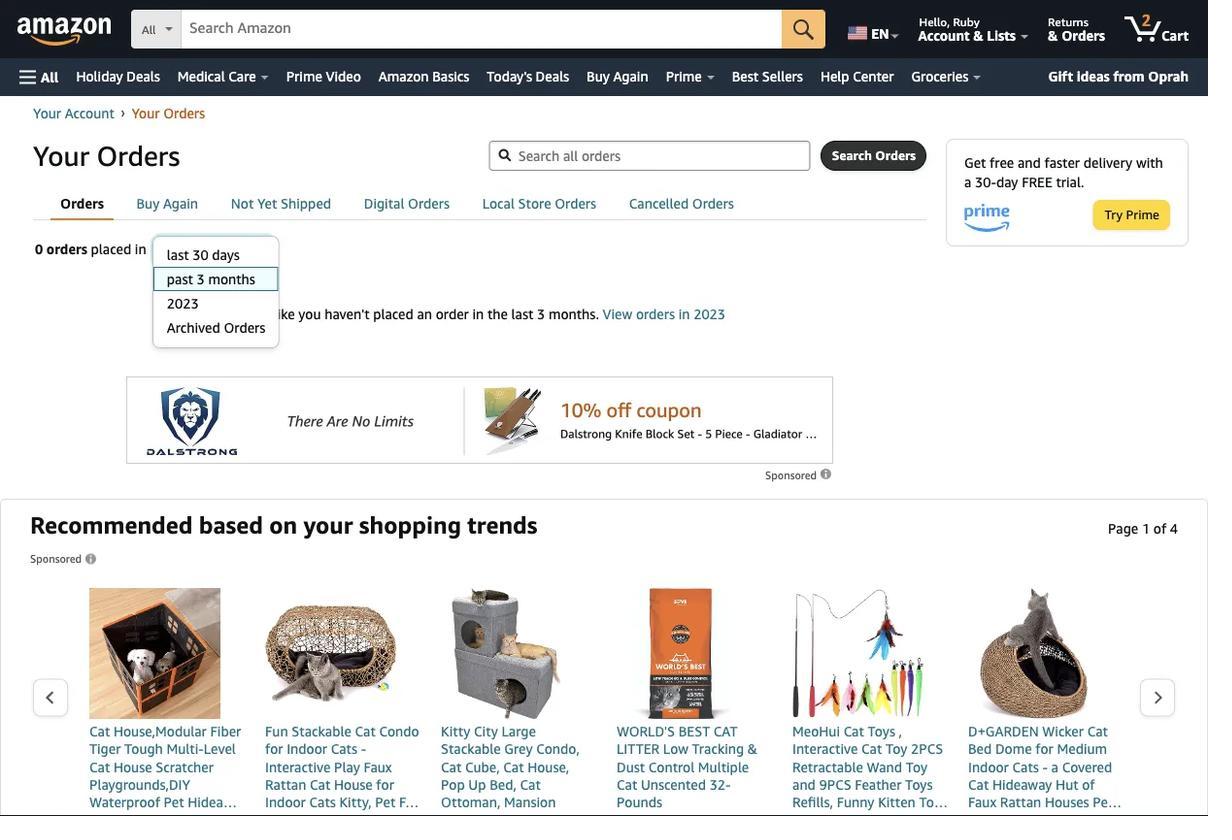 Task type: locate. For each thing, give the bounding box(es) containing it.
stackable up play
[[292, 724, 352, 740]]

sponsored inside sponsored button
[[30, 553, 82, 566]]

prime video link
[[278, 63, 370, 90]]

again inside navigation navigation
[[613, 68, 649, 85]]

past down 30
[[167, 271, 193, 288]]

0 vertical spatial a
[[965, 174, 972, 190]]

deals for today's deals
[[536, 68, 569, 85]]

toy down ,
[[886, 742, 908, 758]]

past left 30
[[165, 243, 189, 258]]

basics
[[432, 68, 469, 85]]

rattan inside d+garden wicker cat bed dome for medium indoor cats - a covered cat hideaway hut of faux rattan houses pe…
[[1000, 795, 1042, 811]]

orders up 0 orders placed in
[[60, 196, 104, 212]]

1 horizontal spatial and
[[1018, 155, 1041, 171]]

0 horizontal spatial faux
[[364, 759, 392, 776]]

toy down 2pcs
[[906, 759, 928, 776]]

world's best cat litter low tracking & dust control multiple cat unscented 32- pounds
[[617, 724, 758, 811]]

0 vertical spatial stackable
[[292, 724, 352, 740]]

dropdown image
[[255, 247, 265, 254]]

indoor down 'bed' at the bottom right
[[968, 759, 1009, 776]]

in
[[135, 241, 146, 257], [472, 306, 484, 322], [679, 306, 690, 322]]

0 vertical spatial buy
[[587, 68, 610, 85]]

2 deals from the left
[[536, 68, 569, 85]]

4
[[1170, 521, 1178, 537]]

0 vertical spatial sponsored
[[765, 469, 820, 482]]

past
[[165, 243, 189, 258], [167, 271, 193, 288]]

1 horizontal spatial &
[[974, 27, 984, 43]]

placed down orders tab
[[91, 241, 131, 257]]

for
[[265, 742, 283, 758], [1036, 742, 1054, 758], [376, 777, 394, 793]]

next image
[[1153, 691, 1164, 706]]

& up gift
[[1048, 27, 1058, 43]]

& for account
[[974, 27, 984, 43]]

0 horizontal spatial account
[[65, 105, 114, 121]]

last inside last 30 days past 3 months 2023 archived orders
[[167, 247, 189, 263]]

1 horizontal spatial prime
[[666, 68, 702, 85]]

buy for the bottommost buy again link
[[137, 196, 160, 212]]

in left 30
[[135, 241, 146, 257]]

toys left ,
[[868, 724, 896, 740]]

not yet shipped link
[[221, 189, 341, 219]]

cat
[[89, 724, 110, 740], [355, 724, 376, 740], [844, 724, 864, 740], [1088, 724, 1108, 740], [862, 742, 882, 758], [89, 759, 110, 776], [441, 759, 462, 776], [503, 759, 524, 776], [310, 777, 331, 793], [520, 777, 541, 793], [617, 777, 637, 793], [968, 777, 989, 793]]

pet left f…
[[375, 795, 396, 811]]

prime left video
[[286, 68, 322, 85]]

0 horizontal spatial pet
[[164, 795, 184, 811]]

again inside tab list
[[163, 196, 198, 212]]

view
[[603, 306, 633, 322]]

house inside cat house,modular fiber tiger tough multi-level cat house scratcher playgrounds,diy waterproof pet hidea…
[[114, 759, 152, 776]]

toys up to…
[[905, 777, 933, 793]]

0 horizontal spatial of
[[1082, 777, 1095, 793]]

2 horizontal spatial &
[[1048, 27, 1058, 43]]

sponsored for leave feedback on sponsored ad element
[[765, 469, 820, 482]]

0 vertical spatial of
[[1154, 521, 1167, 537]]

local store orders link
[[473, 189, 606, 219]]

0 horizontal spatial sponsored
[[30, 553, 82, 566]]

orders up ideas
[[1062, 27, 1105, 43]]

again left prime link
[[613, 68, 649, 85]]

your down your account link
[[33, 140, 90, 172]]

0 horizontal spatial for
[[265, 742, 283, 758]]

d+garden wicker cat bed dome for medium indoor cats - a covered cat hideaway hut of faux rattan houses pe…
[[968, 724, 1122, 811]]

prime left best
[[666, 68, 702, 85]]

1 horizontal spatial again
[[613, 68, 649, 85]]

your for your account › your orders
[[33, 105, 61, 121]]

indoor
[[287, 742, 327, 758], [968, 759, 1009, 776], [265, 795, 306, 811]]

funny
[[837, 795, 875, 811]]

indoor left kitty,
[[265, 795, 306, 811]]

1 horizontal spatial deals
[[536, 68, 569, 85]]

orders right 0
[[46, 241, 87, 257]]

of inside d+garden wicker cat bed dome for medium indoor cats - a covered cat hideaway hut of faux rattan houses pe…
[[1082, 777, 1095, 793]]

world's best cat litter low tracking & dust control multiple cat unscented 32-pounds image
[[617, 589, 748, 720]]

and up refills,
[[793, 777, 816, 793]]

1 horizontal spatial of
[[1154, 521, 1167, 537]]

a up hut
[[1052, 759, 1059, 776]]

cat inside world's best cat litter low tracking & dust control multiple cat unscented 32- pounds
[[617, 777, 637, 793]]

1 horizontal spatial all
[[142, 23, 156, 36]]

litter
[[617, 742, 660, 758]]

0 horizontal spatial 2023
[[167, 296, 199, 312]]

toys
[[868, 724, 896, 740], [905, 777, 933, 793]]

refills,
[[793, 795, 833, 811]]

buy again link
[[578, 63, 657, 90], [127, 189, 208, 219]]

tracking
[[692, 742, 744, 758]]

orders down the 2023 link
[[224, 320, 266, 336]]

interactive down fun
[[265, 759, 331, 776]]

lists
[[987, 27, 1016, 43]]

last right the the
[[511, 306, 534, 322]]

1 vertical spatial house
[[334, 777, 373, 793]]

search orders
[[832, 148, 916, 163]]

buy again left prime link
[[587, 68, 649, 85]]

1 vertical spatial rattan
[[1000, 795, 1042, 811]]

groceries link
[[903, 63, 990, 90]]

buy again for the bottommost buy again link
[[137, 196, 198, 212]]

multi-
[[167, 742, 204, 758]]

your account link
[[33, 105, 114, 121]]

0 vertical spatial interactive
[[793, 742, 858, 758]]

hidea…
[[188, 795, 237, 811]]

1 vertical spatial sponsored
[[30, 553, 82, 566]]

- up hideaway
[[1043, 759, 1048, 776]]

in right view
[[679, 306, 690, 322]]

house up playgrounds,diy
[[114, 759, 152, 776]]

& inside world's best cat litter low tracking & dust control multiple cat unscented 32- pounds
[[748, 742, 758, 758]]

orders inside returns & orders
[[1062, 27, 1105, 43]]

1 horizontal spatial a
[[1052, 759, 1059, 776]]

1 vertical spatial indoor
[[968, 759, 1009, 776]]

world's
[[617, 724, 675, 740]]

past inside last 30 days past 3 months 2023 archived orders
[[167, 271, 193, 288]]

cancelled orders link
[[619, 189, 744, 219]]

hideaway
[[993, 777, 1052, 793]]

large
[[502, 724, 536, 740]]

cats left kitty,
[[309, 795, 336, 811]]

0 vertical spatial -
[[361, 742, 366, 758]]

faux right play
[[364, 759, 392, 776]]

holiday
[[76, 68, 123, 85]]

1 pet from the left
[[164, 795, 184, 811]]

and up free
[[1018, 155, 1041, 171]]

3 left days
[[193, 243, 200, 258]]

kitty,
[[339, 795, 372, 811]]

1 vertical spatial interactive
[[265, 759, 331, 776]]

1 vertical spatial buy again link
[[127, 189, 208, 219]]

buy again link up search all orders element
[[578, 63, 657, 90]]

house
[[114, 759, 152, 776], [334, 777, 373, 793]]

0 horizontal spatial stackable
[[292, 724, 352, 740]]

1 horizontal spatial account
[[918, 27, 970, 43]]

an
[[417, 306, 432, 322]]

1 horizontal spatial sponsored
[[765, 469, 820, 482]]

0 horizontal spatial &
[[748, 742, 758, 758]]

a
[[965, 174, 972, 190], [1052, 759, 1059, 776]]

of left 4
[[1154, 521, 1167, 537]]

past 3 months option
[[152, 267, 278, 291]]

faster
[[1045, 155, 1080, 171]]

1 horizontal spatial last
[[511, 306, 534, 322]]

2 vertical spatial 3
[[537, 306, 545, 322]]

1 horizontal spatial pet
[[375, 795, 396, 811]]

0
[[35, 241, 43, 257]]

orders right view
[[636, 306, 675, 322]]

0 horizontal spatial orders
[[46, 241, 87, 257]]

a left 30-
[[965, 174, 972, 190]]

for down fun
[[265, 742, 283, 758]]

1 horizontal spatial placed
[[373, 306, 414, 322]]

0 horizontal spatial a
[[965, 174, 972, 190]]

medical care
[[178, 68, 256, 85]]

past inside button
[[165, 243, 189, 258]]

faux
[[364, 759, 392, 776], [968, 795, 997, 811]]

account
[[918, 27, 970, 43], [65, 105, 114, 121]]

delivery
[[1084, 155, 1133, 171]]

faux inside d+garden wicker cat bed dome for medium indoor cats - a covered cat hideaway hut of faux rattan houses pe…
[[968, 795, 997, 811]]

for down wicker
[[1036, 742, 1054, 758]]

gift
[[1049, 68, 1073, 84]]

1 vertical spatial again
[[163, 196, 198, 212]]

1 vertical spatial and
[[793, 777, 816, 793]]

1 deals from the left
[[127, 68, 160, 85]]

0 horizontal spatial buy
[[137, 196, 160, 212]]

0 vertical spatial last
[[167, 247, 189, 263]]

cats up play
[[331, 742, 357, 758]]

care
[[229, 68, 256, 85]]

cube,
[[465, 759, 500, 776]]

deals right today's on the top
[[536, 68, 569, 85]]

0 horizontal spatial buy again link
[[127, 189, 208, 219]]

dome
[[996, 742, 1032, 758]]

0 vertical spatial cats
[[331, 742, 357, 758]]

1 horizontal spatial toys
[[905, 777, 933, 793]]

trends
[[467, 511, 538, 540]]

- inside d+garden wicker cat bed dome for medium indoor cats - a covered cat hideaway hut of faux rattan houses pe…
[[1043, 759, 1048, 776]]

Search Orders submit
[[822, 142, 926, 170]]

0 horizontal spatial deals
[[127, 68, 160, 85]]

1 vertical spatial months
[[208, 271, 255, 288]]

kitty city large stackable grey condo, cat cube, cat house, pop up bed, cat ottoman, mansion
[[441, 724, 580, 811]]

1 horizontal spatial buy
[[587, 68, 610, 85]]

1 horizontal spatial house
[[334, 777, 373, 793]]

list containing cat house,modular fiber tiger tough multi-level cat house scratcher playgrounds,diy waterproof pet hidea…
[[69, 589, 1139, 817]]

fun stackable cat condo for indoor cats - interactive play faux rattan cat house for indoor cats kitty, pet f… link
[[265, 589, 421, 815]]

digital orders link
[[354, 189, 459, 219]]

faux down hideaway
[[968, 795, 997, 811]]

1 horizontal spatial for
[[376, 777, 394, 793]]

1 vertical spatial past
[[167, 271, 193, 288]]

today's
[[487, 68, 532, 85]]

account left the ›
[[65, 105, 114, 121]]

your down all button on the top left of the page
[[33, 105, 61, 121]]

2 vertical spatial indoor
[[265, 795, 306, 811]]

interactive
[[793, 742, 858, 758], [265, 759, 331, 776]]

tab list
[[51, 189, 927, 220]]

orders right digital
[[408, 196, 450, 212]]

buy inside tab list
[[137, 196, 160, 212]]

and inside meohui cat toys , interactive cat toy 2pcs retractable wand toy and 9pcs feather toys refills, funny kitten to…
[[793, 777, 816, 793]]

again for the bottommost buy again link
[[163, 196, 198, 212]]

0 vertical spatial 3
[[193, 243, 200, 258]]

0 horizontal spatial prime
[[286, 68, 322, 85]]

for down condo
[[376, 777, 394, 793]]

- up kitty,
[[361, 742, 366, 758]]

0 vertical spatial house
[[114, 759, 152, 776]]

deals
[[127, 68, 160, 85], [536, 68, 569, 85]]

based
[[199, 511, 263, 540]]

& up multiple
[[748, 742, 758, 758]]

haven't
[[325, 306, 370, 322]]

rattan down fun
[[265, 777, 306, 793]]

sponsored inside sponsored link
[[765, 469, 820, 482]]

rattan down hideaway
[[1000, 795, 1042, 811]]

prime right try
[[1126, 207, 1160, 222]]

account inside your account › your orders
[[65, 105, 114, 121]]

list box
[[152, 243, 278, 340]]

0 horizontal spatial house
[[114, 759, 152, 776]]

stackable inside 'kitty city large stackable grey condo, cat cube, cat house, pop up bed, cat ottoman, mansion'
[[441, 742, 501, 758]]

cat house,modular fiber tiger tough multi-level cat house scratcher playgrounds,diy waterproof pet hideaway play house,tower condo, castle furniture,interactive busy toy scratching board,cave,nest bed image
[[89, 589, 220, 720]]

0 vertical spatial past
[[165, 243, 189, 258]]

None submit
[[782, 10, 826, 49]]

buy again link up past 3 months
[[127, 189, 208, 219]]

1 vertical spatial buy again
[[137, 196, 198, 212]]

the
[[488, 306, 508, 322]]

& left lists
[[974, 27, 984, 43]]

interactive up retractable in the bottom of the page
[[793, 742, 858, 758]]

1 vertical spatial account
[[65, 105, 114, 121]]

0 horizontal spatial all
[[41, 69, 59, 85]]

1 horizontal spatial rattan
[[1000, 795, 1042, 811]]

buy again up past 3 months
[[137, 196, 198, 212]]

for inside d+garden wicker cat bed dome for medium indoor cats - a covered cat hideaway hut of faux rattan houses pe…
[[1036, 742, 1054, 758]]

best
[[679, 724, 710, 740]]

stackable up cube, on the left
[[441, 742, 501, 758]]

cats
[[331, 742, 357, 758], [1013, 759, 1039, 776], [309, 795, 336, 811]]

today's deals link
[[478, 63, 578, 90]]

of down covered in the right of the page
[[1082, 777, 1095, 793]]

meohui cat toys , interactive cat toy 2pcs retractable wand toy and 9pcs feather toys refills, funny kitten to…
[[793, 724, 948, 811]]

house up kitty,
[[334, 777, 373, 793]]

again for top buy again link
[[613, 68, 649, 85]]

1 vertical spatial 3
[[197, 271, 205, 288]]

1 vertical spatial faux
[[968, 795, 997, 811]]

none submit inside all search field
[[782, 10, 826, 49]]

all up holiday deals
[[142, 23, 156, 36]]

list box containing last 30 days
[[152, 243, 278, 340]]

3 down 30
[[197, 271, 205, 288]]

sponsored
[[765, 469, 820, 482], [30, 553, 82, 566]]

deals up your account › your orders
[[127, 68, 160, 85]]

0 vertical spatial placed
[[91, 241, 131, 257]]

1 vertical spatial of
[[1082, 777, 1095, 793]]

buy again inside tab list
[[137, 196, 198, 212]]

0 horizontal spatial and
[[793, 777, 816, 793]]

orders down "medical"
[[163, 105, 205, 121]]

best sellers link
[[723, 63, 812, 90]]

orders right search
[[876, 148, 916, 163]]

last left 30
[[167, 247, 189, 263]]

buy down your orders
[[137, 196, 160, 212]]

buy inside navigation navigation
[[587, 68, 610, 85]]

0 vertical spatial all
[[142, 23, 156, 36]]

0 horizontal spatial again
[[163, 196, 198, 212]]

search
[[832, 148, 872, 163]]

0 horizontal spatial placed
[[91, 241, 131, 257]]

meohui cat toys , interactive cat toy 2pcs retractable wand toy and 9pcs feather toys refills, funny kitten toys cat fishing pole toy for bored indoor cats chase and exercise image
[[793, 589, 924, 720]]

from
[[1114, 68, 1145, 84]]

condo,
[[536, 742, 580, 758]]

buy
[[587, 68, 610, 85], [137, 196, 160, 212]]

a inside d+garden wicker cat bed dome for medium indoor cats - a covered cat hideaway hut of faux rattan houses pe…
[[1052, 759, 1059, 776]]

fun
[[265, 724, 288, 740]]

0 vertical spatial rattan
[[265, 777, 306, 793]]

1 horizontal spatial -
[[1043, 759, 1048, 776]]

city
[[474, 724, 498, 740]]

again up past 3 months
[[163, 196, 198, 212]]

0 horizontal spatial rattan
[[265, 777, 306, 793]]

1 horizontal spatial stackable
[[441, 742, 501, 758]]

0 horizontal spatial last
[[167, 247, 189, 263]]

0 vertical spatial again
[[613, 68, 649, 85]]

toy
[[886, 742, 908, 758], [906, 759, 928, 776]]

1 vertical spatial -
[[1043, 759, 1048, 776]]

cats up hideaway
[[1013, 759, 1039, 776]]

0 horizontal spatial interactive
[[265, 759, 331, 776]]

account up groceries
[[918, 27, 970, 43]]

waterproof
[[89, 795, 160, 811]]

2 pet from the left
[[375, 795, 396, 811]]

all up your account link
[[41, 69, 59, 85]]

1 horizontal spatial faux
[[968, 795, 997, 811]]

1 horizontal spatial interactive
[[793, 742, 858, 758]]

buy right today's deals
[[587, 68, 610, 85]]

meohui cat toys , interactive cat toy 2pcs retractable wand toy and 9pcs feather toys refills, funny kitten to… link
[[793, 589, 948, 815]]

1 vertical spatial all
[[41, 69, 59, 85]]

1 vertical spatial toy
[[906, 759, 928, 776]]

interactive inside the fun stackable cat condo for indoor cats - interactive play faux rattan cat house for indoor cats kitty, pet f…
[[265, 759, 331, 776]]

free
[[990, 155, 1014, 171]]

indoor down fun
[[287, 742, 327, 758]]

orders inside tab
[[60, 196, 104, 212]]

0 horizontal spatial toys
[[868, 724, 896, 740]]

1 vertical spatial last
[[511, 306, 534, 322]]

2023 right view
[[694, 306, 726, 322]]

archived
[[167, 320, 220, 336]]

view orders in 2023 link
[[603, 306, 726, 322]]

1 vertical spatial stackable
[[441, 742, 501, 758]]

0 horizontal spatial buy again
[[137, 196, 198, 212]]

last 30 days past 3 months 2023 archived orders
[[167, 247, 266, 336]]

your orders
[[33, 140, 180, 172]]

in left the the
[[472, 306, 484, 322]]

rattan
[[265, 777, 306, 793], [1000, 795, 1042, 811]]

pet
[[164, 795, 184, 811], [375, 795, 396, 811]]

search all orders element
[[489, 141, 811, 171]]

0 vertical spatial faux
[[364, 759, 392, 776]]

recommended
[[30, 511, 193, 540]]

& inside returns & orders
[[1048, 27, 1058, 43]]

looks
[[234, 306, 270, 322]]

account inside navigation navigation
[[918, 27, 970, 43]]

help center link
[[812, 63, 903, 90]]

buy again inside navigation navigation
[[587, 68, 649, 85]]

orders inside your account › your orders
[[163, 105, 205, 121]]

not
[[231, 196, 254, 212]]

0 vertical spatial months
[[203, 243, 247, 258]]

2 horizontal spatial prime
[[1126, 207, 1160, 222]]

1 vertical spatial buy
[[137, 196, 160, 212]]

1 vertical spatial cats
[[1013, 759, 1039, 776]]

3 left months. on the top left
[[537, 306, 545, 322]]

pet down scratcher
[[164, 795, 184, 811]]

2023 up archived
[[167, 296, 199, 312]]

1 vertical spatial a
[[1052, 759, 1059, 776]]

1 vertical spatial orders
[[636, 306, 675, 322]]

list
[[69, 589, 1139, 817]]

months inside past 3 months button
[[203, 243, 247, 258]]

archived orders link
[[153, 316, 278, 340]]

placed left an
[[373, 306, 414, 322]]



Task type: vqa. For each thing, say whether or not it's contained in the screenshot.
in to the middle
yes



Task type: describe. For each thing, give the bounding box(es) containing it.
page 1 of 4
[[1108, 521, 1178, 537]]

pet inside the fun stackable cat condo for indoor cats - interactive play faux rattan cat house for indoor cats kitty, pet f…
[[375, 795, 396, 811]]

bed
[[968, 742, 992, 758]]

2023 link
[[153, 291, 278, 316]]

1 horizontal spatial 2023
[[694, 306, 726, 322]]

tough
[[124, 742, 163, 758]]

medium
[[1057, 742, 1107, 758]]

house,
[[528, 759, 570, 776]]

medical care link
[[169, 63, 278, 90]]

1 horizontal spatial orders
[[636, 306, 675, 322]]

house,modular
[[114, 724, 207, 740]]

retractable
[[793, 759, 863, 776]]

buy for top buy again link
[[587, 68, 610, 85]]

en link
[[836, 5, 908, 53]]

buy again for top buy again link
[[587, 68, 649, 85]]

page
[[1108, 521, 1139, 537]]

with
[[1136, 155, 1163, 171]]

returns
[[1048, 15, 1089, 28]]

dust
[[617, 759, 645, 776]]

stackable inside the fun stackable cat condo for indoor cats - interactive play faux rattan cat house for indoor cats kitty, pet f…
[[292, 724, 352, 740]]

cancelled orders
[[629, 196, 734, 212]]

playgrounds,diy
[[89, 777, 190, 793]]

a inside get free and faster delivery with a 30-day free trial.
[[965, 174, 972, 190]]

all button
[[11, 58, 67, 96]]

and inside get free and faster delivery with a 30-day free trial.
[[1018, 155, 1041, 171]]

hut
[[1056, 777, 1079, 793]]

orders right the store
[[555, 196, 597, 212]]

0 horizontal spatial in
[[135, 241, 146, 257]]

pop
[[441, 777, 465, 793]]

3 inside last 30 days past 3 months 2023 archived orders
[[197, 271, 205, 288]]

d+garden wicker cat bed dome for medium indoor cats - a covered cat hideaway hut of faux rattan houses pets in dome basket, washable image
[[968, 589, 1100, 720]]

house inside the fun stackable cat condo for indoor cats - interactive play faux rattan cat house for indoor cats kitty, pet f…
[[334, 777, 373, 793]]

interactive inside meohui cat toys , interactive cat toy 2pcs retractable wand toy and 9pcs feather toys refills, funny kitten to…
[[793, 742, 858, 758]]

level
[[204, 742, 236, 758]]

houses
[[1045, 795, 1090, 811]]

fun stackable cat condo for indoor cats - interactive play faux rattan cat house for indoor cats kitty, pet friendly top/side house entry, cat bed enclosed image
[[265, 589, 396, 720]]

amazon basics link
[[370, 63, 478, 90]]

Search Amazon text field
[[182, 11, 782, 48]]

grey
[[504, 742, 533, 758]]

orders down the ›
[[97, 140, 180, 172]]

ideas
[[1077, 68, 1110, 84]]

your right the ›
[[132, 105, 160, 121]]

cat house,modular fiber tiger tough multi-level cat house scratcher playgrounds,diy waterproof pet hidea… link
[[89, 589, 245, 815]]

2 vertical spatial cats
[[309, 795, 336, 811]]

amazon image
[[17, 17, 112, 47]]

months.
[[549, 306, 599, 322]]

not yet shipped
[[231, 196, 331, 212]]

fiber
[[210, 724, 241, 740]]

All search field
[[131, 10, 826, 51]]

shipped
[[281, 196, 331, 212]]

2023 inside last 30 days past 3 months 2023 archived orders
[[167, 296, 199, 312]]

ottoman,
[[441, 795, 501, 811]]

medical
[[178, 68, 225, 85]]

covered
[[1062, 759, 1112, 776]]

pet inside cat house,modular fiber tiger tough multi-level cat house scratcher playgrounds,diy waterproof pet hidea…
[[164, 795, 184, 811]]

kitten
[[878, 795, 916, 811]]

try prime
[[1105, 207, 1160, 222]]

digital
[[364, 196, 404, 212]]

tab list containing orders
[[51, 189, 927, 220]]

your account › your orders
[[33, 104, 205, 121]]

rattan inside the fun stackable cat condo for indoor cats - interactive play faux rattan cat house for indoor cats kitty, pet f…
[[265, 777, 306, 793]]

2pcs
[[911, 742, 943, 758]]

faux inside the fun stackable cat condo for indoor cats - interactive play faux rattan cat house for indoor cats kitty, pet f…
[[364, 759, 392, 776]]

hello,
[[919, 15, 950, 28]]

shopping
[[359, 511, 461, 540]]

1 vertical spatial placed
[[373, 306, 414, 322]]

fun stackable cat condo for indoor cats - interactive play faux rattan cat house for indoor cats kitty, pet f…
[[265, 724, 419, 811]]

amazon
[[379, 68, 429, 85]]

,
[[899, 724, 902, 740]]

help center
[[821, 68, 894, 85]]

days
[[212, 247, 240, 263]]

2 horizontal spatial in
[[679, 306, 690, 322]]

d+garden
[[968, 724, 1039, 740]]

1 vertical spatial toys
[[905, 777, 933, 793]]

search image
[[499, 149, 512, 162]]

3 inside button
[[193, 243, 200, 258]]

1
[[1142, 521, 1150, 537]]

all inside search field
[[142, 23, 156, 36]]

kitty city large stackable grey condo, cat cube, cat house, pop up bed, cat ottoman, mansion image
[[441, 589, 572, 720]]

scratcher
[[156, 759, 214, 776]]

up
[[469, 777, 486, 793]]

32-
[[710, 777, 731, 793]]

to…
[[919, 795, 948, 811]]

orders right cancelled
[[692, 196, 734, 212]]

previous image
[[45, 691, 55, 706]]

trial.
[[1056, 174, 1084, 190]]

sponsored link
[[765, 468, 833, 482]]

prime video
[[286, 68, 361, 85]]

prime for prime
[[666, 68, 702, 85]]

Search all orders search field
[[489, 141, 811, 171]]

0 orders placed in
[[35, 241, 146, 257]]

& for returns
[[1048, 27, 1058, 43]]

today's deals
[[487, 68, 569, 85]]

control
[[649, 759, 695, 776]]

cats inside d+garden wicker cat bed dome for medium indoor cats - a covered cat hideaway hut of faux rattan houses pe…
[[1013, 759, 1039, 776]]

prime for prime video
[[286, 68, 322, 85]]

all inside button
[[41, 69, 59, 85]]

cancelled
[[629, 196, 689, 212]]

orders inside last 30 days past 3 months 2023 archived orders
[[224, 320, 266, 336]]

orders tab
[[51, 189, 114, 220]]

months inside last 30 days past 3 months 2023 archived orders
[[208, 271, 255, 288]]

kitty city large stackable grey condo, cat cube, cat house, pop up bed, cat ottoman, mansion link
[[441, 589, 596, 815]]

0 vertical spatial orders
[[46, 241, 87, 257]]

video
[[326, 68, 361, 85]]

d+garden wicker cat bed dome for medium indoor cats - a covered cat hideaway hut of faux rattan houses pe… link
[[968, 589, 1124, 815]]

multiple
[[698, 759, 749, 776]]

free
[[1022, 174, 1053, 190]]

gift ideas from oprah
[[1049, 68, 1189, 84]]

you
[[299, 306, 321, 322]]

amazon prime logo image
[[965, 204, 1010, 232]]

kitty
[[441, 724, 471, 740]]

0 vertical spatial toy
[[886, 742, 908, 758]]

feather
[[855, 777, 902, 793]]

your
[[304, 511, 353, 540]]

1 horizontal spatial in
[[472, 306, 484, 322]]

try
[[1105, 207, 1123, 222]]

get free and faster delivery with a 30-day free trial.
[[965, 155, 1163, 190]]

get
[[965, 155, 986, 171]]

best
[[732, 68, 759, 85]]

indoor inside d+garden wicker cat bed dome for medium indoor cats - a covered cat hideaway hut of faux rattan houses pe…
[[968, 759, 1009, 776]]

en
[[871, 25, 889, 41]]

9pcs
[[819, 777, 852, 793]]

groceries
[[912, 68, 969, 85]]

store
[[518, 196, 551, 212]]

›
[[121, 104, 125, 120]]

wand
[[867, 759, 902, 776]]

Try Prime submit
[[1094, 201, 1169, 229]]

navigation navigation
[[0, 0, 1208, 96]]

leave feedback on sponsored ad element
[[765, 469, 833, 482]]

best sellers
[[732, 68, 803, 85]]

0 vertical spatial buy again link
[[578, 63, 657, 90]]

- inside the fun stackable cat condo for indoor cats - interactive play faux rattan cat house for indoor cats kitty, pet f…
[[361, 742, 366, 758]]

deals for holiday deals
[[127, 68, 160, 85]]

amazon basics
[[379, 68, 469, 85]]

0 vertical spatial indoor
[[287, 742, 327, 758]]

low
[[663, 742, 689, 758]]

your for your orders
[[33, 140, 90, 172]]

sponsored for sponsored button
[[30, 553, 82, 566]]



